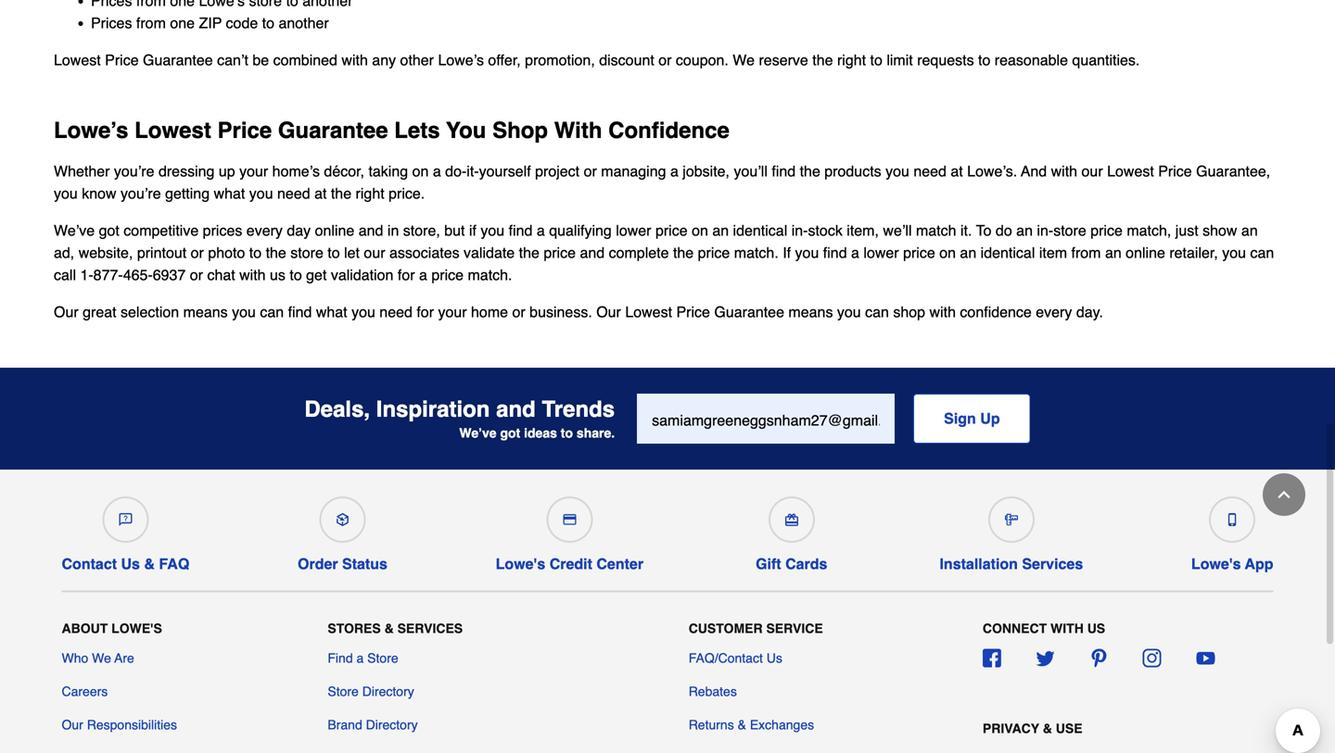 Task type: vqa. For each thing, say whether or not it's contained in the screenshot.


Task type: describe. For each thing, give the bounding box(es) containing it.
got inside we've got competitive prices every day online and in store, but if you find a qualifying lower price on an   identical in-stock   item, we'll match it. to do an in-store price match, just show an ad, website, printout or photo to the store to let our associates validate the price and complete the price match. if you find a lower price on an identical item from an online retailer, you can call 1-877-465-6937 or chat with us to get validation for a price match.
[[99, 222, 119, 239]]

app
[[1245, 556, 1273, 573]]

or inside "whether you're dressing up your home's décor, taking on a do-it-yourself project or managing a jobsite, you'll find the products you need at lowe's. and with our lowest price guarantee, you know you're getting what you need at the   right   price."
[[584, 163, 597, 180]]

1 horizontal spatial can
[[865, 304, 889, 321]]

1 means from the left
[[183, 304, 228, 321]]

contact
[[62, 556, 117, 573]]

0 vertical spatial store
[[367, 651, 398, 666]]

business.
[[530, 304, 592, 321]]

up
[[980, 410, 1000, 427]]

do-
[[445, 163, 467, 180]]

responsibilities
[[87, 718, 177, 733]]

& for privacy & use
[[1043, 722, 1052, 736]]

rebates link
[[689, 683, 737, 701]]

with
[[554, 118, 602, 143]]

customer care image
[[119, 514, 132, 527]]

or left photo
[[191, 244, 204, 261]]

ideas
[[524, 426, 557, 441]]

Email Address email field
[[637, 394, 895, 444]]

2 vertical spatial need
[[379, 304, 412, 321]]

ad,
[[54, 244, 74, 261]]

0 vertical spatial identical
[[733, 222, 787, 239]]

lowe's credit center
[[496, 556, 643, 573]]

to left limit
[[870, 51, 883, 69]]

1 vertical spatial on
[[692, 222, 708, 239]]

contact us & faq link
[[62, 489, 189, 573]]

lowe's lowest price guarantee lets you shop with confidence
[[54, 118, 730, 143]]

retailer,
[[1169, 244, 1218, 261]]

dressing
[[158, 163, 215, 180]]

to right requests
[[978, 51, 991, 69]]

or left coupon.
[[659, 51, 672, 69]]

shop
[[492, 118, 548, 143]]

mobile image
[[1226, 514, 1239, 527]]

the right reserve on the top right
[[812, 51, 833, 69]]

and
[[1021, 163, 1047, 180]]

you'll
[[734, 163, 768, 180]]

our great selection means you can find what you need for your home or business. our lowest price guarantee means you can shop with confidence every day.
[[54, 304, 1103, 321]]

1 vertical spatial services
[[397, 622, 463, 636]]

order status link
[[298, 489, 387, 573]]

every inside we've got competitive prices every day online and in store, but if you find a qualifying lower price on an   identical in-stock   item, we'll match it. to do an in-store price match, just show an ad, website, printout or photo to the store to let our associates validate the price and complete the price match. if you find a lower price on an identical item from an online retailer, you can call 1-877-465-6937 or chat with us to get validation for a price match.
[[246, 222, 283, 239]]

getting
[[165, 185, 210, 202]]

0 vertical spatial lowe's
[[438, 51, 484, 69]]

order
[[298, 556, 338, 573]]

1 in- from the left
[[792, 222, 808, 239]]

are
[[114, 651, 134, 666]]

about
[[62, 622, 108, 636]]

taking
[[369, 163, 408, 180]]

an right item
[[1105, 244, 1122, 261]]

yourself
[[479, 163, 531, 180]]

price down qualifying
[[544, 244, 576, 261]]

other
[[400, 51, 434, 69]]

1 vertical spatial store
[[328, 685, 359, 699]]

price down we've got competitive prices every day online and in store, but if you find a qualifying lower price on an   identical in-stock   item, we'll match it. to do an in-store price match, just show an ad, website, printout or photo to the store to let our associates validate the price and complete the price match. if you find a lower price on an identical item from an online retailer, you can call 1-877-465-6937 or chat with us to get validation for a price match.
[[676, 304, 710, 321]]

stores
[[328, 622, 381, 636]]

item,
[[847, 222, 879, 239]]

directory for brand directory
[[366, 718, 418, 733]]

877-
[[93, 267, 123, 284]]

stock
[[808, 222, 843, 239]]

about lowe's
[[62, 622, 162, 636]]

or left chat
[[190, 267, 203, 284]]

be
[[253, 51, 269, 69]]

sign
[[944, 410, 976, 427]]

price up up
[[217, 118, 272, 143]]

your inside "whether you're dressing up your home's décor, taking on a do-it-yourself project or managing a jobsite, you'll find the products you need at lowe's. and with our lowest price guarantee, you know you're getting what you need at the   right   price."
[[239, 163, 268, 180]]

discount
[[599, 51, 654, 69]]

1 vertical spatial lower
[[864, 244, 899, 261]]

a right "find"
[[356, 651, 364, 666]]

zip
[[199, 14, 222, 31]]

price left if
[[698, 244, 730, 261]]

great
[[83, 304, 116, 321]]

website,
[[79, 244, 133, 261]]

the down décor,
[[331, 185, 351, 202]]

sign up button
[[913, 394, 1031, 444]]

gift
[[756, 556, 781, 573]]

to right code
[[262, 14, 274, 31]]

1 vertical spatial identical
[[981, 244, 1035, 261]]

reserve
[[759, 51, 808, 69]]

qualifying
[[549, 222, 612, 239]]

an right show at the right of page
[[1241, 222, 1258, 239]]

pickup image
[[336, 514, 349, 527]]

customer service
[[689, 622, 823, 636]]

& for stores & services
[[384, 622, 394, 636]]

day
[[287, 222, 311, 239]]

find inside "whether you're dressing up your home's décor, taking on a do-it-yourself project or managing a jobsite, you'll find the products you need at lowe's. and with our lowest price guarantee, you know you're getting what you need at the   right   price."
[[772, 163, 796, 180]]

deals, inspiration and trends we've got ideas to share.
[[304, 397, 615, 441]]

whether you're dressing up your home's décor, taking on a do-it-yourself project or managing a jobsite, you'll find the products you need at lowe's. and with our lowest price guarantee, you know you're getting what you need at the   right   price.
[[54, 163, 1270, 202]]

a down associates
[[419, 267, 427, 284]]

if
[[469, 222, 477, 239]]

managing
[[601, 163, 666, 180]]

got inside deals, inspiration and trends we've got ideas to share.
[[500, 426, 520, 441]]

0 vertical spatial at
[[951, 163, 963, 180]]

offer,
[[488, 51, 521, 69]]

chevron up image
[[1275, 486, 1293, 504]]

1 horizontal spatial right
[[837, 51, 866, 69]]

privacy & use
[[983, 722, 1083, 736]]

an down it.
[[960, 244, 977, 261]]

our right business.
[[596, 304, 621, 321]]

gift cards
[[756, 556, 827, 573]]

match,
[[1127, 222, 1171, 239]]

2 means from the left
[[788, 304, 833, 321]]

associates
[[389, 244, 459, 261]]

lowest inside "whether you're dressing up your home's décor, taking on a do-it-yourself project or managing a jobsite, you'll find the products you need at lowe's. and with our lowest price guarantee, you know you're getting what you need at the   right   price."
[[1107, 163, 1154, 180]]

faq/contact us
[[689, 651, 782, 666]]

what inside "whether you're dressing up your home's décor, taking on a do-it-yourself project or managing a jobsite, you'll find the products you need at lowe's. and with our lowest price guarantee, you know you're getting what you need at the   right   price."
[[214, 185, 245, 202]]

dimensions image
[[1005, 514, 1018, 527]]

requests
[[917, 51, 974, 69]]

1 vertical spatial match.
[[468, 267, 512, 284]]

who
[[62, 651, 88, 666]]

instagram image
[[1143, 649, 1161, 668]]

prices
[[203, 222, 242, 239]]

order status
[[298, 556, 387, 573]]

1 horizontal spatial every
[[1036, 304, 1072, 321]]

careers link
[[62, 683, 108, 701]]

with inside "whether you're dressing up your home's décor, taking on a do-it-yourself project or managing a jobsite, you'll find the products you need at lowe's. and with our lowest price guarantee, you know you're getting what you need at the   right   price."
[[1051, 163, 1077, 180]]

0 vertical spatial services
[[1022, 556, 1083, 573]]

0 horizontal spatial lowe's
[[111, 622, 162, 636]]

prices
[[91, 14, 132, 31]]

1 horizontal spatial your
[[438, 304, 467, 321]]

465-
[[123, 267, 153, 284]]

1 vertical spatial and
[[580, 244, 605, 261]]

for inside we've got competitive prices every day online and in store, but if you find a qualifying lower price on an   identical in-stock   item, we'll match it. to do an in-store price match, just show an ad, website, printout or photo to the store to let our associates validate the price and complete the price match. if you find a lower price on an identical item from an online retailer, you can call 1-877-465-6937 or chat with us to get validation for a price match.
[[398, 267, 415, 284]]

1 vertical spatial lowe's
[[54, 118, 128, 143]]

just
[[1175, 222, 1199, 239]]

inspiration
[[376, 397, 490, 422]]

1-
[[80, 267, 93, 284]]

2 horizontal spatial need
[[914, 163, 947, 180]]

0 horizontal spatial online
[[315, 222, 354, 239]]

sign up
[[944, 410, 1000, 427]]

lowest up dressing
[[135, 118, 211, 143]]

validate
[[464, 244, 515, 261]]

the right complete at the top of page
[[673, 244, 694, 261]]

whether
[[54, 163, 110, 180]]

with left any
[[342, 51, 368, 69]]

our inside "whether you're dressing up your home's décor, taking on a do-it-yourself project or managing a jobsite, you'll find the products you need at lowe's. and with our lowest price guarantee, you know you're getting what you need at the   right   price."
[[1082, 163, 1103, 180]]

price.
[[389, 185, 425, 202]]

0 horizontal spatial store
[[290, 244, 323, 261]]

gift card image
[[785, 514, 798, 527]]

or right "home"
[[512, 304, 525, 321]]

1 vertical spatial for
[[417, 304, 434, 321]]

confidence
[[608, 118, 730, 143]]

the left products
[[800, 163, 820, 180]]

0 vertical spatial we
[[733, 51, 755, 69]]

find down get
[[288, 304, 312, 321]]

customer
[[689, 622, 763, 636]]

our responsibilities
[[62, 718, 177, 733]]

0 vertical spatial you're
[[114, 163, 154, 180]]

if
[[783, 244, 791, 261]]

0 vertical spatial lower
[[616, 222, 651, 239]]

let
[[344, 244, 360, 261]]

contact us & faq
[[62, 556, 189, 573]]

6937
[[153, 267, 186, 284]]

installation services
[[940, 556, 1083, 573]]

call
[[54, 267, 76, 284]]



Task type: locate. For each thing, give the bounding box(es) containing it.
1 vertical spatial we
[[92, 651, 111, 666]]

2 horizontal spatial on
[[939, 244, 956, 261]]

guarantee,
[[1196, 163, 1270, 180]]

0 vertical spatial your
[[239, 163, 268, 180]]

in- left item,
[[792, 222, 808, 239]]

careers
[[62, 685, 108, 699]]

0 vertical spatial for
[[398, 267, 415, 284]]

faq
[[159, 556, 189, 573]]

and up ideas
[[496, 397, 536, 422]]

we've down inspiration
[[459, 426, 497, 441]]

our right let
[[364, 244, 385, 261]]

0 horizontal spatial match.
[[468, 267, 512, 284]]

1 vertical spatial online
[[1126, 244, 1165, 261]]

lowe's app link
[[1191, 489, 1273, 573]]

2 vertical spatial guarantee
[[714, 304, 784, 321]]

up
[[219, 163, 235, 180]]

1 horizontal spatial our
[[1082, 163, 1103, 180]]

our for our great selection means you can find what you need for your home or business. our lowest price guarantee means you can shop with confidence every day.
[[54, 304, 79, 321]]

0 horizontal spatial your
[[239, 163, 268, 180]]

youtube image
[[1196, 649, 1215, 668]]

we've inside deals, inspiration and trends we've got ideas to share.
[[459, 426, 497, 441]]

find up 'validate'
[[509, 222, 533, 239]]

0 horizontal spatial store
[[328, 685, 359, 699]]

price
[[655, 222, 688, 239], [1091, 222, 1123, 239], [544, 244, 576, 261], [698, 244, 730, 261], [903, 244, 935, 261], [431, 267, 464, 284]]

project
[[535, 163, 580, 180]]

returns & exchanges link
[[689, 716, 814, 735]]

at left lowe's.
[[951, 163, 963, 180]]

our left 'great'
[[54, 304, 79, 321]]

our right and
[[1082, 163, 1103, 180]]

services up "find a store" at the left bottom of the page
[[397, 622, 463, 636]]

shop
[[893, 304, 925, 321]]

store down day
[[290, 244, 323, 261]]

guarantee down if
[[714, 304, 784, 321]]

1 horizontal spatial and
[[496, 397, 536, 422]]

coupon.
[[676, 51, 729, 69]]

an down jobsite,
[[712, 222, 729, 239]]

we left are
[[92, 651, 111, 666]]

you
[[446, 118, 486, 143]]

it.
[[961, 222, 972, 239]]

in
[[387, 222, 399, 239]]

1 horizontal spatial means
[[788, 304, 833, 321]]

one
[[170, 14, 195, 31]]

1 horizontal spatial online
[[1126, 244, 1165, 261]]

right down taking
[[356, 185, 384, 202]]

0 horizontal spatial for
[[398, 267, 415, 284]]

another
[[279, 14, 329, 31]]

1 vertical spatial your
[[438, 304, 467, 321]]

0 vertical spatial us
[[121, 556, 140, 573]]

1 vertical spatial every
[[1036, 304, 1072, 321]]

1 vertical spatial need
[[277, 185, 310, 202]]

us right contact
[[121, 556, 140, 573]]

to
[[262, 14, 274, 31], [870, 51, 883, 69], [978, 51, 991, 69], [249, 244, 262, 261], [328, 244, 340, 261], [290, 267, 302, 284], [561, 426, 573, 441]]

1 horizontal spatial identical
[[981, 244, 1035, 261]]

to right photo
[[249, 244, 262, 261]]

complete
[[609, 244, 669, 261]]

means
[[183, 304, 228, 321], [788, 304, 833, 321]]

0 vertical spatial we've
[[54, 222, 95, 239]]

match
[[916, 222, 956, 239]]

lets
[[394, 118, 440, 143]]

0 horizontal spatial we've
[[54, 222, 95, 239]]

on inside "whether you're dressing up your home's décor, taking on a do-it-yourself project or managing a jobsite, you'll find the products you need at lowe's. and with our lowest price guarantee, you know you're getting what you need at the   right   price."
[[412, 163, 429, 180]]

day.
[[1076, 304, 1103, 321]]

lowe's
[[438, 51, 484, 69], [54, 118, 128, 143]]

to inside deals, inspiration and trends we've got ideas to share.
[[561, 426, 573, 441]]

a down item,
[[851, 244, 859, 261]]

to left let
[[328, 244, 340, 261]]

lowe's up whether at left
[[54, 118, 128, 143]]

1 horizontal spatial store
[[1053, 222, 1086, 239]]

0 horizontal spatial lower
[[616, 222, 651, 239]]

at down décor,
[[314, 185, 327, 202]]

1 horizontal spatial services
[[1022, 556, 1083, 573]]

1 horizontal spatial we've
[[459, 426, 497, 441]]

on down match
[[939, 244, 956, 261]]

in- up item
[[1037, 222, 1053, 239]]

need up match
[[914, 163, 947, 180]]

0 horizontal spatial right
[[356, 185, 384, 202]]

1 vertical spatial got
[[500, 426, 520, 441]]

reasonable
[[995, 51, 1068, 69]]

what
[[214, 185, 245, 202], [316, 304, 347, 321]]

right inside "whether you're dressing up your home's décor, taking on a do-it-yourself project or managing a jobsite, you'll find the products you need at lowe's. and with our lowest price guarantee, you know you're getting what you need at the   right   price."
[[356, 185, 384, 202]]

0 horizontal spatial need
[[277, 185, 310, 202]]

what down get
[[316, 304, 347, 321]]

1 horizontal spatial what
[[316, 304, 347, 321]]

a left do-
[[433, 163, 441, 180]]

0 vertical spatial directory
[[362, 685, 414, 699]]

0 vertical spatial online
[[315, 222, 354, 239]]

lowe's for lowe's credit center
[[496, 556, 545, 573]]

with
[[1051, 622, 1084, 636]]

2 vertical spatial and
[[496, 397, 536, 422]]

on up price. on the top left
[[412, 163, 429, 180]]

0 vertical spatial our
[[1082, 163, 1103, 180]]

on down jobsite,
[[692, 222, 708, 239]]

1 horizontal spatial lowe's
[[496, 556, 545, 573]]

credit card image
[[563, 514, 576, 527]]

validation
[[331, 267, 394, 284]]

lowest price guarantee can't be combined with any other lowe's offer, promotion, discount or coupon. we reserve the right to limit requests to reasonable quantities.
[[54, 51, 1140, 69]]

can inside we've got competitive prices every day online and in store, but if you find a qualifying lower price on an   identical in-stock   item, we'll match it. to do an in-store price match, just show an ad, website, printout or photo to the store to let our associates validate the price and complete the price match. if you find a lower price on an identical item from an online retailer, you can call 1-877-465-6937 or chat with us to get validation for a price match.
[[1250, 244, 1274, 261]]

us
[[1087, 622, 1105, 636]]

directory for store directory
[[362, 685, 414, 699]]

services up the connect with us
[[1022, 556, 1083, 573]]

need
[[914, 163, 947, 180], [277, 185, 310, 202], [379, 304, 412, 321]]

0 vertical spatial store
[[1053, 222, 1086, 239]]

match. down 'validate'
[[468, 267, 512, 284]]

us down customer service
[[767, 651, 782, 666]]

1 vertical spatial at
[[314, 185, 327, 202]]

0 vertical spatial and
[[359, 222, 383, 239]]

scroll to top element
[[1263, 474, 1305, 516]]

us for faq/contact
[[767, 651, 782, 666]]

1 vertical spatial right
[[356, 185, 384, 202]]

every
[[246, 222, 283, 239], [1036, 304, 1072, 321]]

1 horizontal spatial from
[[1071, 244, 1101, 261]]

0 horizontal spatial identical
[[733, 222, 787, 239]]

or right project
[[584, 163, 597, 180]]

online down 'match,'
[[1126, 244, 1165, 261]]

competitive
[[124, 222, 199, 239]]

find down stock
[[823, 244, 847, 261]]

0 vertical spatial what
[[214, 185, 245, 202]]

1 vertical spatial we've
[[459, 426, 497, 441]]

1 horizontal spatial store
[[367, 651, 398, 666]]

0 vertical spatial match.
[[734, 244, 779, 261]]

and down qualifying
[[580, 244, 605, 261]]

1 horizontal spatial in-
[[1037, 222, 1053, 239]]

lower
[[616, 222, 651, 239], [864, 244, 899, 261]]

store,
[[403, 222, 440, 239]]

our inside we've got competitive prices every day online and in store, but if you find a qualifying lower price on an   identical in-stock   item, we'll match it. to do an in-store price match, just show an ad, website, printout or photo to the store to let our associates validate the price and complete the price match. if you find a lower price on an identical item from an online retailer, you can call 1-877-465-6937 or chat with us to get validation for a price match.
[[364, 244, 385, 261]]

can left shop on the top right
[[865, 304, 889, 321]]

connect with us
[[983, 622, 1105, 636]]

us inside contact us & faq 'link'
[[121, 556, 140, 573]]

guarantee up décor,
[[278, 118, 388, 143]]

lower up complete at the top of page
[[616, 222, 651, 239]]

0 vertical spatial need
[[914, 163, 947, 180]]

pinterest image
[[1090, 649, 1108, 668]]

with right shop on the top right
[[930, 304, 956, 321]]

quantities.
[[1072, 51, 1140, 69]]

0 vertical spatial from
[[136, 14, 166, 31]]

1 horizontal spatial at
[[951, 163, 963, 180]]

store up brand at the left of page
[[328, 685, 359, 699]]

1 horizontal spatial for
[[417, 304, 434, 321]]

privacy
[[983, 722, 1039, 736]]

0 horizontal spatial can
[[260, 304, 284, 321]]

with inside we've got competitive prices every day online and in store, but if you find a qualifying lower price on an   identical in-stock   item, we'll match it. to do an in-store price match, just show an ad, website, printout or photo to the store to let our associates validate the price and complete the price match. if you find a lower price on an identical item from an online retailer, you can call 1-877-465-6937 or chat with us to get validation for a price match.
[[239, 267, 266, 284]]

0 horizontal spatial from
[[136, 14, 166, 31]]

1 vertical spatial from
[[1071, 244, 1101, 261]]

sign up form
[[637, 394, 1031, 444]]

right
[[837, 51, 866, 69], [356, 185, 384, 202]]

0 vertical spatial got
[[99, 222, 119, 239]]

your right up
[[239, 163, 268, 180]]

you're up know
[[114, 163, 154, 180]]

0 horizontal spatial guarantee
[[143, 51, 213, 69]]

us for contact
[[121, 556, 140, 573]]

jobsite,
[[683, 163, 730, 180]]

store up item
[[1053, 222, 1086, 239]]

0 vertical spatial guarantee
[[143, 51, 213, 69]]

cards
[[785, 556, 827, 573]]

your left "home"
[[438, 304, 467, 321]]

know
[[82, 185, 116, 202]]

us inside the faq/contact us link
[[767, 651, 782, 666]]

0 horizontal spatial got
[[99, 222, 119, 239]]

an right do
[[1016, 222, 1033, 239]]

1 vertical spatial guarantee
[[278, 118, 388, 143]]

0 horizontal spatial what
[[214, 185, 245, 202]]

limit
[[887, 51, 913, 69]]

1 horizontal spatial lowe's
[[438, 51, 484, 69]]

0 horizontal spatial our
[[364, 244, 385, 261]]

trends
[[542, 397, 615, 422]]

1 vertical spatial you're
[[121, 185, 161, 202]]

store directory
[[328, 685, 414, 699]]

products
[[825, 163, 881, 180]]

from left one
[[136, 14, 166, 31]]

2 horizontal spatial lowe's
[[1191, 556, 1241, 573]]

need down validation
[[379, 304, 412, 321]]

& inside returns & exchanges link
[[738, 718, 746, 733]]

price up complete at the top of page
[[655, 222, 688, 239]]

& left faq
[[144, 556, 155, 573]]

lowe's app
[[1191, 556, 1273, 573]]

our down careers link
[[62, 718, 83, 733]]

means down if
[[788, 304, 833, 321]]

directory down store directory
[[366, 718, 418, 733]]

0 horizontal spatial lowe's
[[54, 118, 128, 143]]

use
[[1056, 722, 1083, 736]]

store directory link
[[328, 683, 414, 701]]

the up us on the top of the page
[[266, 244, 286, 261]]

installation
[[940, 556, 1018, 573]]

to right ideas
[[561, 426, 573, 441]]

lowe's left the offer,
[[438, 51, 484, 69]]

prices from one zip code to another
[[91, 14, 329, 31]]

the right 'validate'
[[519, 244, 539, 261]]

item
[[1039, 244, 1067, 261]]

we left reserve on the top right
[[733, 51, 755, 69]]

lowe's up are
[[111, 622, 162, 636]]

& for returns & exchanges
[[738, 718, 746, 733]]

with left us on the top of the page
[[239, 267, 266, 284]]

a left jobsite,
[[670, 163, 679, 180]]

can
[[1250, 244, 1274, 261], [260, 304, 284, 321], [865, 304, 889, 321]]

1 horizontal spatial match.
[[734, 244, 779, 261]]

2 horizontal spatial guarantee
[[714, 304, 784, 321]]

1 horizontal spatial guarantee
[[278, 118, 388, 143]]

home
[[471, 304, 508, 321]]

to right us on the top of the page
[[290, 267, 302, 284]]

guarantee down one
[[143, 51, 213, 69]]

returns & exchanges
[[689, 718, 814, 733]]

twitter image
[[1036, 649, 1055, 668]]

price left 'match,'
[[1091, 222, 1123, 239]]

you're right know
[[121, 185, 161, 202]]

identical up if
[[733, 222, 787, 239]]

who we are link
[[62, 649, 134, 668]]

from inside we've got competitive prices every day online and in store, but if you find a qualifying lower price on an   identical in-stock   item, we'll match it. to do an in-store price match, just show an ad, website, printout or photo to the store to let our associates validate the price and complete the price match. if you find a lower price on an identical item from an online retailer, you can call 1-877-465-6937 or chat with us to get validation for a price match.
[[1071, 244, 1101, 261]]

online
[[315, 222, 354, 239], [1126, 244, 1165, 261]]

our for our responsibilities
[[62, 718, 83, 733]]

0 horizontal spatial we
[[92, 651, 111, 666]]

identical
[[733, 222, 787, 239], [981, 244, 1035, 261]]

returns
[[689, 718, 734, 733]]

1 vertical spatial what
[[316, 304, 347, 321]]

1 horizontal spatial need
[[379, 304, 412, 321]]

price down prices
[[105, 51, 139, 69]]

facebook image
[[983, 649, 1001, 668]]

lower down the we'll
[[864, 244, 899, 261]]

0 vertical spatial every
[[246, 222, 283, 239]]

lowest down complete at the top of page
[[625, 304, 672, 321]]

you're
[[114, 163, 154, 180], [121, 185, 161, 202]]

price inside "whether you're dressing up your home's décor, taking on a do-it-yourself project or managing a jobsite, you'll find the products you need at lowe's. and with our lowest price guarantee, you know you're getting what you need at the   right   price."
[[1158, 163, 1192, 180]]

1 horizontal spatial us
[[767, 651, 782, 666]]

0 horizontal spatial on
[[412, 163, 429, 180]]

& right returns
[[738, 718, 746, 733]]

service
[[766, 622, 823, 636]]

to
[[976, 222, 992, 239]]

selection
[[121, 304, 179, 321]]

faq/contact
[[689, 651, 763, 666]]

1 vertical spatial us
[[767, 651, 782, 666]]

share.
[[577, 426, 615, 441]]

2 horizontal spatial and
[[580, 244, 605, 261]]

2 in- from the left
[[1037, 222, 1053, 239]]

lowest down prices
[[54, 51, 101, 69]]

lowe's for lowe's app
[[1191, 556, 1241, 573]]

lowe's left credit
[[496, 556, 545, 573]]

printout
[[137, 244, 187, 261]]

every left day.
[[1036, 304, 1072, 321]]

show
[[1203, 222, 1237, 239]]

store down stores & services
[[367, 651, 398, 666]]

got left ideas
[[500, 426, 520, 441]]

find
[[328, 651, 353, 666]]

price down associates
[[431, 267, 464, 284]]

we've inside we've got competitive prices every day online and in store, but if you find a qualifying lower price on an   identical in-stock   item, we'll match it. to do an in-store price match, just show an ad, website, printout or photo to the store to let our associates validate the price and complete the price match. if you find a lower price on an identical item from an online retailer, you can call 1-877-465-6937 or chat with us to get validation for a price match.
[[54, 222, 95, 239]]

0 horizontal spatial means
[[183, 304, 228, 321]]

0 horizontal spatial services
[[397, 622, 463, 636]]

price left guarantee, on the right
[[1158, 163, 1192, 180]]

match.
[[734, 244, 779, 261], [468, 267, 512, 284]]

1 horizontal spatial on
[[692, 222, 708, 239]]

&
[[144, 556, 155, 573], [384, 622, 394, 636], [738, 718, 746, 733], [1043, 722, 1052, 736]]

we've up ad,
[[54, 222, 95, 239]]

brand directory link
[[328, 716, 418, 735]]

0 horizontal spatial and
[[359, 222, 383, 239]]

from right item
[[1071, 244, 1101, 261]]

0 vertical spatial on
[[412, 163, 429, 180]]

identical down do
[[981, 244, 1035, 261]]

lowe's left app
[[1191, 556, 1241, 573]]

price down match
[[903, 244, 935, 261]]

& inside contact us & faq 'link'
[[144, 556, 155, 573]]

can down us on the top of the page
[[260, 304, 284, 321]]

a left qualifying
[[537, 222, 545, 239]]

gift cards link
[[752, 489, 831, 573]]

who we are
[[62, 651, 134, 666]]

and inside deals, inspiration and trends we've got ideas to share.
[[496, 397, 536, 422]]



